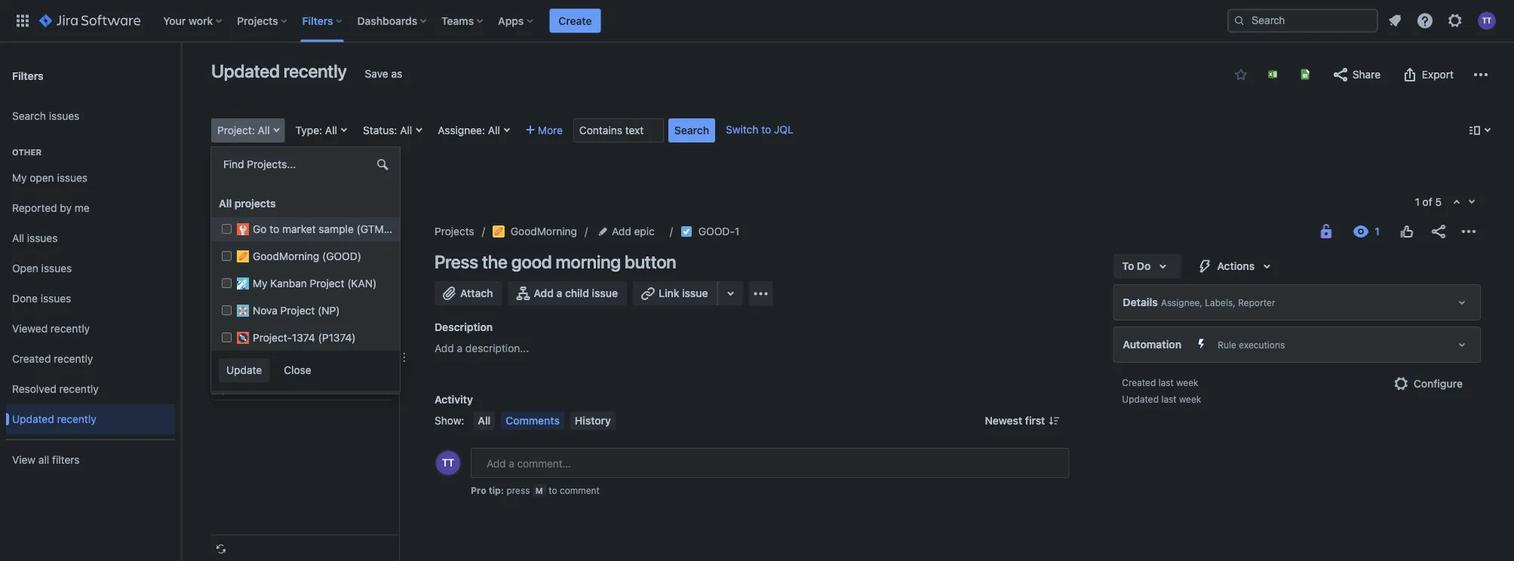 Task type: vqa. For each thing, say whether or not it's contained in the screenshot.
10:34
no



Task type: locate. For each thing, give the bounding box(es) containing it.
resolved recently link
[[6, 374, 175, 404]]

to
[[762, 123, 771, 136], [270, 223, 279, 235], [549, 485, 557, 496]]

0 vertical spatial a
[[557, 287, 562, 300]]

projects left goodmorning image at top left
[[435, 225, 474, 238]]

0 vertical spatial goodmorning
[[511, 225, 577, 238]]

1 vertical spatial my
[[253, 277, 268, 290]]

save as button
[[357, 62, 410, 86]]

jql
[[774, 123, 794, 136]]

issues for search issues
[[49, 110, 79, 122]]

updated down resolved
[[12, 413, 54, 426]]

created down viewed at the left bottom of page
[[12, 353, 51, 365]]

save as
[[365, 68, 402, 80]]

good down goodmorning link
[[511, 251, 552, 272]]

morning up goodmorning (good)
[[292, 235, 332, 247]]

share image
[[1430, 223, 1448, 241]]

1 horizontal spatial goodmorning
[[511, 225, 577, 238]]

1 horizontal spatial search
[[675, 124, 709, 137]]

issues up viewed recently on the left
[[41, 292, 71, 305]]

0 vertical spatial updated recently
[[211, 60, 347, 81]]

1 horizontal spatial projects
[[435, 225, 474, 238]]

not available - this is the first issue image
[[1451, 197, 1463, 209]]

created last week updated last week
[[1122, 377, 1201, 404]]

good- left copy link to issue icon
[[699, 225, 735, 238]]

morning up child
[[556, 251, 621, 272]]

projects
[[237, 14, 278, 27], [435, 225, 474, 238]]

rule executions
[[1218, 340, 1285, 350]]

created inside "link"
[[12, 353, 51, 365]]

1 horizontal spatial a
[[557, 287, 562, 300]]

last
[[1159, 377, 1174, 388], [1162, 394, 1177, 404]]

0 horizontal spatial press
[[216, 235, 243, 247]]

updated inside other 'group'
[[12, 413, 54, 426]]

2 horizontal spatial 1
[[1415, 196, 1420, 208]]

0 vertical spatial week
[[1177, 377, 1199, 388]]

1 horizontal spatial updated recently
[[211, 60, 347, 81]]

search left switch
[[675, 124, 709, 137]]

0 horizontal spatial good-
[[233, 220, 265, 231]]

p1374- for helloooo
[[233, 331, 265, 342]]

menu bar
[[470, 412, 619, 430]]

filters
[[52, 454, 80, 466]]

task image left "good-1" link
[[680, 226, 693, 238]]

details
[[1123, 296, 1158, 309]]

goodmorning up kanban
[[253, 250, 319, 263]]

add a description...
[[435, 342, 529, 355]]

updated recently down resolved recently
[[12, 413, 96, 426]]

2 p1374- from the top
[[233, 294, 265, 305]]

0 horizontal spatial goodmorning
[[253, 250, 319, 263]]

to right go
[[270, 223, 279, 235]]

jira software image
[[39, 12, 141, 30], [39, 12, 141, 30]]

projects right work
[[237, 14, 278, 27]]

press
[[216, 235, 243, 247], [435, 251, 478, 272]]

the up "p1374-6"
[[246, 235, 261, 247]]

1 vertical spatial updated recently
[[12, 413, 96, 426]]

done issues
[[12, 292, 71, 305]]

switch to jql
[[726, 123, 794, 136]]

market
[[282, 223, 316, 235]]

filters
[[302, 14, 333, 27], [12, 69, 44, 82]]

recently down viewed recently link
[[54, 353, 93, 365]]

all right show:
[[478, 415, 491, 427]]

press the good morning button up the add a child issue button
[[435, 251, 676, 272]]

add inside popup button
[[612, 225, 631, 238]]

p1374- up "epicnes"
[[233, 368, 265, 379]]

0 horizontal spatial search
[[12, 110, 46, 122]]

6
[[265, 257, 271, 268]]

issues right open
[[41, 262, 72, 275]]

to inside "all projects" element
[[270, 223, 279, 235]]

export button
[[1394, 63, 1462, 87]]

(kan)
[[347, 277, 377, 290]]

add down the description
[[435, 342, 454, 355]]

search inside button
[[675, 124, 709, 137]]

0 vertical spatial search
[[12, 110, 46, 122]]

task image
[[216, 219, 228, 231], [680, 226, 693, 238]]

recently down resolved recently link
[[57, 413, 96, 426]]

recently up the created recently
[[51, 323, 90, 335]]

0 vertical spatial press the good morning button
[[216, 235, 367, 247]]

by right "order"
[[241, 199, 252, 209]]

as
[[391, 68, 402, 80]]

0 horizontal spatial press the good morning button
[[216, 235, 367, 247]]

press the good morning button
[[216, 235, 367, 247], [435, 251, 676, 272]]

project up (np)
[[310, 277, 344, 290]]

small image
[[1235, 69, 1247, 81]]

search button
[[669, 118, 715, 143]]

4 p1374- from the top
[[233, 368, 265, 379]]

0 vertical spatial the
[[246, 235, 261, 247]]

open
[[30, 172, 54, 184]]

1 horizontal spatial by
[[241, 199, 252, 209]]

my right a
[[253, 277, 268, 290]]

good-1
[[231, 220, 270, 231], [699, 225, 740, 238]]

None checkbox
[[222, 224, 232, 234], [222, 306, 232, 315], [222, 224, 232, 234], [222, 306, 232, 315]]

3 p1374- from the top
[[233, 331, 265, 342]]

2 vertical spatial add
[[435, 342, 454, 355]]

0 horizontal spatial to
[[270, 223, 279, 235]]

p1374- up a
[[233, 257, 265, 268]]

projects inside popup button
[[237, 14, 278, 27]]

by inside other 'group'
[[60, 202, 72, 214]]

project-1374 (p1374)
[[253, 332, 356, 344]]

good-1 up link web pages and more icon
[[699, 225, 740, 238]]

my left the open
[[12, 172, 27, 184]]

p1374-2 integrate api & sdk
[[216, 294, 313, 321]]

all issues link
[[6, 223, 175, 254]]

search for search
[[675, 124, 709, 137]]

1 vertical spatial to
[[270, 223, 279, 235]]

1 vertical spatial a
[[457, 342, 463, 355]]

1 vertical spatial button
[[625, 251, 676, 272]]

issue right child
[[592, 287, 618, 300]]

my inside "all projects" element
[[253, 277, 268, 290]]

open in google sheets image
[[1299, 68, 1311, 80]]

2 horizontal spatial add
[[612, 225, 631, 238]]

press
[[507, 485, 530, 496]]

order by updated
[[213, 199, 292, 209]]

share link
[[1324, 63, 1388, 87]]

None checkbox
[[222, 251, 232, 261], [222, 278, 232, 288], [222, 333, 232, 343], [222, 251, 232, 261], [222, 278, 232, 288], [222, 333, 232, 343]]

all issues
[[12, 232, 58, 245]]

0 horizontal spatial my
[[12, 172, 27, 184]]

press up bug image
[[216, 235, 243, 247]]

good up the 6
[[264, 235, 289, 247]]

1 vertical spatial projects
[[435, 225, 474, 238]]

0 horizontal spatial updated recently
[[12, 413, 96, 426]]

project:
[[217, 124, 255, 137]]

apps
[[498, 14, 524, 27]]

created down automation
[[1122, 377, 1156, 388]]

0 vertical spatial to
[[762, 123, 771, 136]]

issues up open issues
[[27, 232, 58, 245]]

0 horizontal spatial a
[[457, 342, 463, 355]]

actions image
[[1460, 223, 1478, 241]]

1 horizontal spatial press the good morning button
[[435, 251, 676, 272]]

epic
[[634, 225, 655, 238]]

all right the 'status:'
[[400, 124, 412, 137]]

1 vertical spatial created
[[1122, 377, 1156, 388]]

open
[[12, 262, 38, 275]]

1 horizontal spatial my
[[253, 277, 268, 290]]

1 p1374- from the top
[[233, 257, 265, 268]]

press down "projects" link at the top
[[435, 251, 478, 272]]

view all filters link
[[6, 445, 175, 475]]

notifications image
[[1386, 12, 1404, 30]]

all inside other 'group'
[[12, 232, 24, 245]]

good- down order by updated
[[233, 220, 265, 231]]

good-1 link
[[699, 223, 740, 241]]

comments
[[506, 415, 560, 427]]

0 horizontal spatial the
[[246, 235, 261, 247]]

5
[[1436, 196, 1442, 208]]

recently down created recently "link"
[[59, 383, 99, 395]]

by for order
[[241, 199, 252, 209]]

to left the jql
[[762, 123, 771, 136]]

0 vertical spatial created
[[12, 353, 51, 365]]

comments button
[[501, 412, 564, 430]]

task image down "order"
[[216, 219, 228, 231]]

recently inside "link"
[[54, 353, 93, 365]]

1 horizontal spatial to
[[549, 485, 557, 496]]

2 vertical spatial to
[[549, 485, 557, 496]]

issue right link
[[682, 287, 708, 300]]

done issues link
[[6, 284, 175, 314]]

updated
[[211, 60, 280, 81], [254, 199, 292, 209], [1122, 394, 1159, 404], [12, 413, 54, 426]]

1 horizontal spatial press
[[435, 251, 478, 272]]

newest first
[[985, 415, 1045, 427]]

by
[[241, 199, 252, 209], [60, 202, 72, 214]]

goodmorning inside "all projects" element
[[253, 250, 319, 263]]

my inside other 'group'
[[12, 172, 27, 184]]

assignee: all
[[438, 124, 500, 137]]

issue
[[592, 287, 618, 300], [682, 287, 708, 300]]

add left child
[[534, 287, 554, 300]]

0 horizontal spatial button
[[335, 235, 367, 247]]

goodmorning link
[[493, 223, 577, 241]]

sdk
[[292, 309, 313, 321]]

0 horizontal spatial add
[[435, 342, 454, 355]]

goodmorning right goodmorning image at top left
[[511, 225, 577, 238]]

(np)
[[318, 304, 340, 317]]

0 vertical spatial press
[[216, 235, 243, 247]]

add for add epic
[[612, 225, 631, 238]]

1 vertical spatial goodmorning
[[253, 250, 319, 263]]

add left the epic
[[612, 225, 631, 238]]

(gtms)
[[357, 223, 394, 235]]

1 horizontal spatial created
[[1122, 377, 1156, 388]]

all
[[258, 124, 270, 137], [325, 124, 337, 137], [400, 124, 412, 137], [488, 124, 500, 137], [219, 197, 232, 210], [12, 232, 24, 245], [478, 415, 491, 427]]

issues right the open
[[57, 172, 88, 184]]

p1374- up integrate
[[233, 294, 265, 305]]

a for child
[[557, 287, 562, 300]]

remove criteria image
[[380, 148, 392, 160]]

search up other
[[12, 110, 46, 122]]

button down the epic
[[625, 251, 676, 272]]

1 vertical spatial add
[[534, 287, 554, 300]]

newest
[[985, 415, 1023, 427]]

Find Projects... field
[[219, 154, 392, 175]]

newest first image
[[1048, 415, 1060, 427]]

a inside button
[[557, 287, 562, 300]]

status:
[[363, 124, 397, 137]]

1 vertical spatial project
[[280, 304, 315, 317]]

open in microsoft excel image
[[1267, 68, 1279, 80]]

banner containing your work
[[0, 0, 1514, 42]]

&
[[282, 309, 289, 321]]

status: all
[[363, 124, 412, 137]]

0 vertical spatial button
[[335, 235, 367, 247]]

1 up link web pages and more icon
[[735, 225, 740, 238]]

history
[[575, 415, 611, 427]]

add a child issue button
[[508, 281, 627, 306]]

updated down automation
[[1122, 394, 1159, 404]]

p1374- up helloooo in the left of the page
[[233, 331, 265, 342]]

close
[[284, 364, 311, 377]]

recently for updated recently link
[[57, 413, 96, 426]]

0 vertical spatial add
[[612, 225, 631, 238]]

filters right the projects popup button
[[302, 14, 333, 27]]

bug image
[[216, 256, 228, 268]]

more
[[538, 124, 563, 137]]

attach
[[460, 287, 493, 300]]

0 horizontal spatial issue
[[592, 287, 618, 300]]

updated recently
[[211, 60, 347, 81], [12, 413, 96, 426]]

0 horizontal spatial projects
[[237, 14, 278, 27]]

1 left of
[[1415, 196, 1420, 208]]

all right project:
[[258, 124, 270, 137]]

sample
[[319, 223, 354, 235]]

a left child
[[557, 287, 562, 300]]

created inside created last week updated last week
[[1122, 377, 1156, 388]]

me
[[75, 202, 90, 214]]

next issue 'p1374-6' ( type 'j' ) image
[[1466, 196, 1478, 208]]

search issues
[[12, 110, 79, 122]]

1 horizontal spatial issue
[[682, 287, 708, 300]]

resolved
[[12, 383, 56, 395]]

default image
[[377, 158, 389, 171]]

1 vertical spatial the
[[482, 251, 508, 272]]

morning
[[292, 235, 332, 247], [556, 251, 621, 272]]

p1374-7
[[231, 368, 270, 379]]

0 vertical spatial morning
[[292, 235, 332, 247]]

good-1 down order by updated
[[231, 220, 270, 231]]

a down the description
[[457, 342, 463, 355]]

banner
[[0, 0, 1514, 42]]

updated recently down the projects popup button
[[211, 60, 347, 81]]

helloooo
[[216, 346, 259, 358]]

0 vertical spatial my
[[12, 172, 27, 184]]

0 horizontal spatial created
[[12, 353, 51, 365]]

p1374- for epicnes
[[233, 368, 265, 379]]

0 vertical spatial filters
[[302, 14, 333, 27]]

1 down order by updated link
[[265, 220, 270, 231]]

2 horizontal spatial to
[[762, 123, 771, 136]]

2
[[265, 294, 271, 305]]

Search field
[[1228, 9, 1379, 33]]

issues up my open issues
[[49, 110, 79, 122]]

open issues link
[[6, 254, 175, 284]]

filters up search issues
[[12, 69, 44, 82]]

by left me
[[60, 202, 72, 214]]

filters inside popup button
[[302, 14, 333, 27]]

1 vertical spatial morning
[[556, 251, 621, 272]]

button up (good)
[[335, 235, 367, 247]]

good
[[264, 235, 289, 247], [511, 251, 552, 272]]

1 vertical spatial good
[[511, 251, 552, 272]]

executions
[[1239, 340, 1285, 350]]

p1374- for issue a
[[233, 257, 265, 268]]

all up open
[[12, 232, 24, 245]]

None submit
[[219, 358, 270, 383]]

1 horizontal spatial task image
[[680, 226, 693, 238]]

0 horizontal spatial filters
[[12, 69, 44, 82]]

0 horizontal spatial by
[[60, 202, 72, 214]]

1 horizontal spatial the
[[482, 251, 508, 272]]

search issues link
[[6, 101, 175, 131]]

1 horizontal spatial good
[[511, 251, 552, 272]]

button
[[335, 235, 367, 247], [625, 251, 676, 272]]

project right api
[[280, 304, 315, 317]]

filters button
[[298, 9, 348, 33]]

0 horizontal spatial good
[[264, 235, 289, 247]]

1 vertical spatial search
[[675, 124, 709, 137]]

add inside button
[[534, 287, 554, 300]]

1 horizontal spatial filters
[[302, 14, 333, 27]]

view all filters
[[12, 454, 80, 466]]

the down goodmorning image at top left
[[482, 251, 508, 272]]

issues for open issues
[[41, 262, 72, 275]]

actions
[[1218, 260, 1255, 272]]

your profile and settings image
[[1478, 12, 1496, 30]]

1 horizontal spatial add
[[534, 287, 554, 300]]

0 vertical spatial projects
[[237, 14, 278, 27]]

to right m
[[549, 485, 557, 496]]

press the good morning button up goodmorning (good)
[[216, 235, 367, 247]]

goodmorning for goodmorning (good)
[[253, 250, 319, 263]]



Task type: describe. For each thing, give the bounding box(es) containing it.
p1374-8
[[231, 331, 271, 342]]

updated recently link
[[6, 404, 175, 435]]

rule
[[1218, 340, 1237, 350]]

project-
[[253, 332, 292, 344]]

Add a comment… field
[[471, 448, 1069, 478]]

p1374-6
[[231, 257, 271, 268]]

updated recently inside other 'group'
[[12, 413, 96, 426]]

first
[[1025, 415, 1045, 427]]

configure
[[1414, 378, 1463, 390]]

1 horizontal spatial good-1
[[699, 225, 740, 238]]

switch to jql link
[[726, 123, 794, 136]]

add a child issue
[[534, 287, 618, 300]]

assignee,
[[1161, 297, 1203, 308]]

tip:
[[489, 485, 504, 496]]

add epic
[[612, 225, 655, 238]]

api
[[263, 309, 279, 321]]

switch
[[726, 123, 759, 136]]

(p1374)
[[318, 332, 356, 344]]

to for switch
[[762, 123, 771, 136]]

order by updated link
[[211, 195, 307, 213]]

a for description...
[[457, 342, 463, 355]]

1 vertical spatial week
[[1179, 394, 1201, 404]]

2 issue from the left
[[682, 287, 708, 300]]

my for my kanban project (kan)
[[253, 277, 268, 290]]

description
[[435, 321, 493, 334]]

recently for resolved recently link
[[59, 383, 99, 395]]

appswitcher icon image
[[14, 12, 32, 30]]

epicnes
[[216, 383, 254, 395]]

attach button
[[435, 281, 502, 306]]

all left projects
[[219, 197, 232, 210]]

my for my open issues
[[12, 172, 27, 184]]

updated up go
[[254, 199, 292, 209]]

more button
[[520, 118, 569, 143]]

0 horizontal spatial morning
[[292, 235, 332, 247]]

0 vertical spatial project
[[310, 277, 344, 290]]

profile image of terry turtle image
[[436, 451, 460, 475]]

0 vertical spatial last
[[1159, 377, 1174, 388]]

by for reported
[[60, 202, 72, 214]]

do
[[1137, 260, 1151, 272]]

to for go
[[270, 223, 279, 235]]

goodmorning image
[[493, 226, 505, 238]]

my open issues link
[[6, 163, 175, 193]]

created recently link
[[6, 344, 175, 374]]

recently for created recently "link"
[[54, 353, 93, 365]]

menu bar containing all
[[470, 412, 619, 430]]

sidebar navigation image
[[164, 60, 198, 91]]

created recently
[[12, 353, 93, 365]]

updated down the projects popup button
[[211, 60, 280, 81]]

goodmorning for goodmorning
[[511, 225, 577, 238]]

integrate
[[216, 309, 260, 321]]

apps button
[[494, 9, 539, 33]]

your work
[[163, 14, 213, 27]]

nova project (np)
[[253, 304, 340, 317]]

link web pages and more image
[[722, 284, 740, 303]]

configure link
[[1384, 372, 1472, 396]]

1 vertical spatial press
[[435, 251, 478, 272]]

1 horizontal spatial button
[[625, 251, 676, 272]]

recently down 'filters' popup button
[[283, 60, 347, 81]]

history button
[[570, 412, 616, 430]]

projects button
[[233, 9, 293, 33]]

updated inside created last week updated last week
[[1122, 394, 1159, 404]]

add app image
[[752, 285, 770, 303]]

primary element
[[9, 0, 1228, 42]]

comment
[[560, 485, 600, 496]]

recently for viewed recently link
[[51, 323, 90, 335]]

help image
[[1416, 12, 1434, 30]]

dashboards
[[357, 14, 417, 27]]

p1374- inside 'p1374-2 integrate api & sdk'
[[233, 294, 265, 305]]

view
[[12, 454, 36, 466]]

1 horizontal spatial 1
[[735, 225, 740, 238]]

1 horizontal spatial morning
[[556, 251, 621, 272]]

viewed
[[12, 323, 48, 335]]

issues for all issues
[[27, 232, 58, 245]]

1 vertical spatial filters
[[12, 69, 44, 82]]

of
[[1423, 196, 1433, 208]]

search image
[[1234, 15, 1246, 27]]

other
[[12, 148, 42, 157]]

1 issue from the left
[[592, 287, 618, 300]]

link issue button
[[633, 281, 719, 306]]

0 vertical spatial good
[[264, 235, 289, 247]]

link issue
[[659, 287, 708, 300]]

show:
[[435, 415, 464, 427]]

all right type:
[[325, 124, 337, 137]]

done
[[12, 292, 38, 305]]

search for search issues
[[12, 110, 46, 122]]

task image
[[216, 330, 228, 342]]

reported by me
[[12, 202, 90, 214]]

vote options: no one has voted for this issue yet. image
[[1398, 223, 1416, 241]]

7
[[265, 368, 270, 379]]

all right assignee:
[[488, 124, 500, 137]]

1 of 5
[[1415, 196, 1442, 208]]

my kanban project (kan)
[[253, 277, 377, 290]]

type:
[[295, 124, 322, 137]]

dashboards button
[[353, 9, 432, 33]]

1 horizontal spatial good-
[[699, 225, 735, 238]]

0 horizontal spatial 1
[[265, 220, 270, 231]]

other group
[[6, 131, 175, 439]]

1 vertical spatial last
[[1162, 394, 1177, 404]]

details assignee, labels, reporter
[[1123, 296, 1276, 309]]

activity
[[435, 394, 473, 406]]

reported by me link
[[6, 193, 175, 223]]

(good)
[[322, 250, 361, 263]]

8
[[265, 331, 271, 342]]

add for add a child issue
[[534, 287, 554, 300]]

created for created last week updated last week
[[1122, 377, 1156, 388]]

epic image
[[216, 367, 228, 379]]

all inside button
[[478, 415, 491, 427]]

automation element
[[1113, 327, 1481, 363]]

type: all
[[295, 124, 337, 137]]

projects for the projects popup button
[[237, 14, 278, 27]]

copy link to issue image
[[737, 225, 749, 237]]

projects
[[234, 197, 276, 210]]

your
[[163, 14, 186, 27]]

all
[[38, 454, 49, 466]]

go
[[253, 223, 267, 235]]

1 vertical spatial press the good morning button
[[435, 251, 676, 272]]

details element
[[1113, 284, 1481, 321]]

settings image
[[1447, 12, 1465, 30]]

to
[[1122, 260, 1134, 272]]

issue a
[[216, 272, 251, 284]]

newest first button
[[976, 412, 1069, 430]]

pro
[[471, 485, 486, 496]]

1374
[[292, 332, 315, 344]]

export
[[1422, 68, 1454, 81]]

to do button
[[1113, 254, 1181, 278]]

automation
[[1123, 338, 1182, 351]]

0 horizontal spatial good-1
[[231, 220, 270, 231]]

your work button
[[159, 9, 228, 33]]

issues for done issues
[[41, 292, 71, 305]]

0 horizontal spatial task image
[[216, 219, 228, 231]]

created for created recently
[[12, 353, 51, 365]]

teams button
[[437, 9, 489, 33]]

resolved recently
[[12, 383, 99, 395]]

add for add a description...
[[435, 342, 454, 355]]

all projects element
[[211, 217, 400, 350]]

m
[[536, 486, 543, 496]]

save
[[365, 68, 388, 80]]

Search issues using keywords text field
[[573, 118, 664, 143]]

projects for "projects" link at the top
[[435, 225, 474, 238]]

teams
[[442, 14, 474, 27]]



